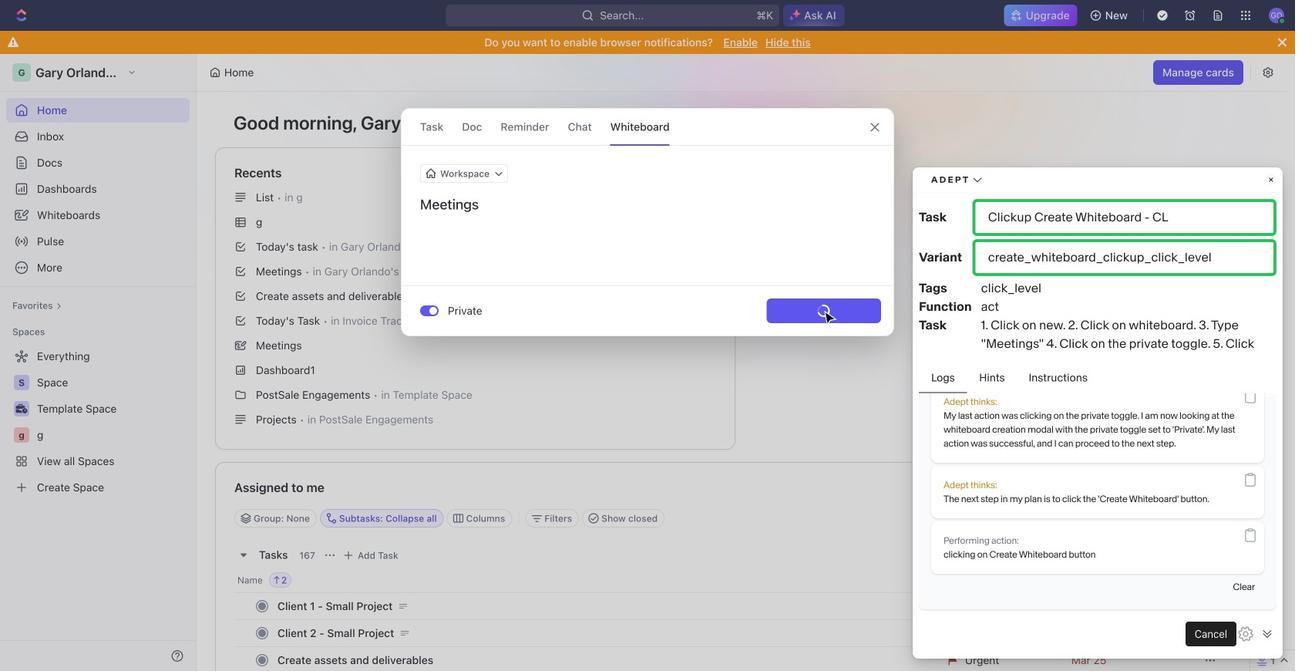 Task type: vqa. For each thing, say whether or not it's contained in the screenshot.
Sidebar navigation
yes



Task type: describe. For each thing, give the bounding box(es) containing it.
Search tasks... text field
[[1034, 507, 1189, 530]]

tree inside sidebar navigation
[[6, 344, 190, 500]]



Task type: locate. For each thing, give the bounding box(es) containing it.
Name this Whiteboard... field
[[402, 195, 894, 214]]

sidebar navigation
[[0, 54, 197, 671]]

dialog
[[401, 108, 895, 336]]

tree
[[6, 344, 190, 500]]



